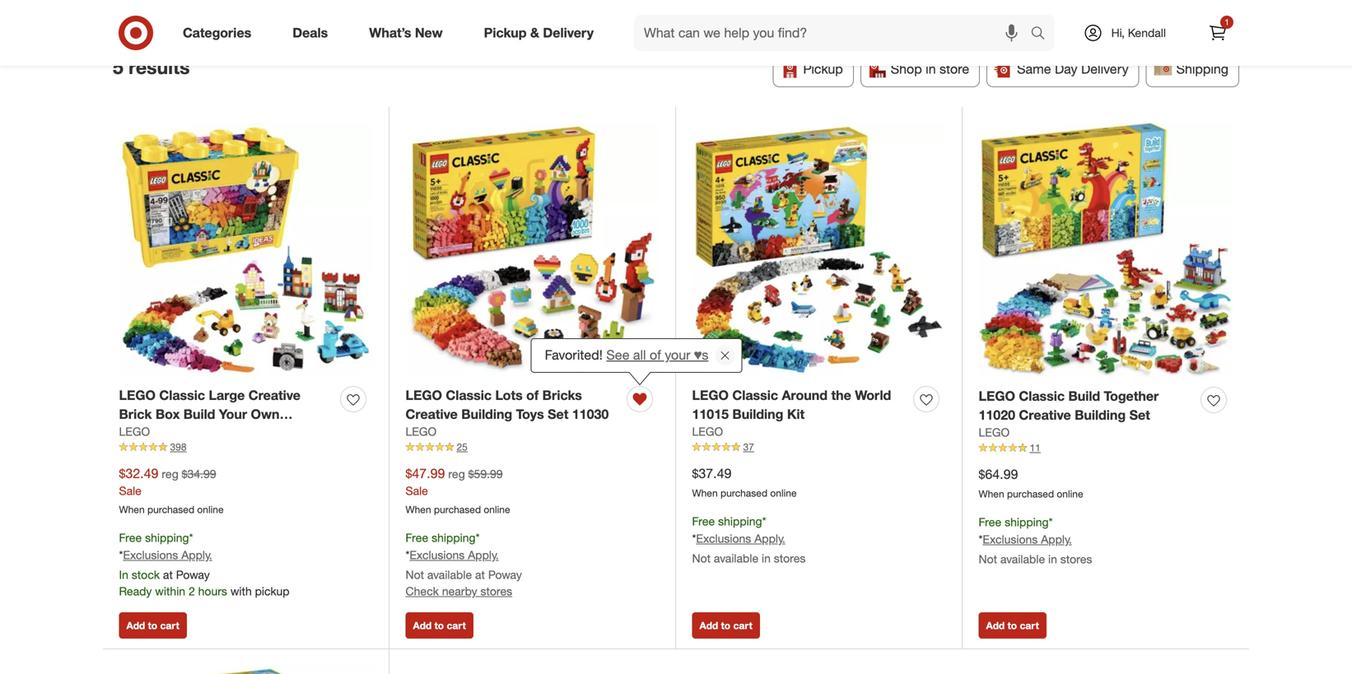 Task type: locate. For each thing, give the bounding box(es) containing it.
add to cart button for lego classic lots of bricks creative building toys set 11030
[[406, 613, 474, 639]]

pickup inside button
[[803, 61, 843, 77]]

cart for lego classic lots of bricks creative building toys set 11030
[[447, 620, 466, 632]]

classic inside lego classic large creative brick box build your own creative toys, kids building kit 10698
[[159, 388, 205, 404]]

0 horizontal spatial poway
[[176, 568, 210, 582]]

when down $47.99
[[406, 504, 431, 516]]

shipping down $64.99 when purchased online
[[1005, 515, 1049, 530]]

building inside lego classic build together 11020 creative building set
[[1075, 407, 1126, 423]]

kit right "kids"
[[296, 425, 314, 441]]

pickup left & in the left top of the page
[[484, 25, 527, 41]]

set
[[548, 406, 569, 422], [1130, 407, 1151, 423]]

lego inside lego classic lots of bricks creative building toys set 11030
[[406, 388, 442, 404]]

set down together
[[1130, 407, 1151, 423]]

sale inside $47.99 reg $59.99 sale when purchased online
[[406, 484, 428, 498]]

available for $64.99
[[1001, 552, 1045, 567]]

cart for lego classic large creative brick box build your own creative toys, kids building kit 10698
[[160, 620, 179, 632]]

classic up 11
[[1019, 388, 1065, 404]]

shipping down $37.49 when purchased online
[[718, 514, 762, 529]]

at up within
[[163, 568, 173, 582]]

exclusions inside free shipping * * exclusions apply. not available at poway check nearby stores
[[410, 548, 465, 562]]

free for lego classic around the world 11015 building kit
[[692, 514, 715, 529]]

sale down $32.49
[[119, 484, 142, 498]]

online down 37 link
[[771, 487, 797, 500]]

0 horizontal spatial pickup
[[484, 25, 527, 41]]

in down $37.49 when purchased online
[[762, 551, 771, 566]]

set inside lego classic build together 11020 creative building set
[[1130, 407, 1151, 423]]

sale inside '$32.49 reg $34.99 sale when purchased online'
[[119, 484, 142, 498]]

online down the "$59.99" at bottom left
[[484, 504, 510, 516]]

apply. inside free shipping * * exclusions apply. not available at poway check nearby stores
[[468, 548, 499, 562]]

what's new
[[369, 25, 443, 41]]

1 add from the left
[[126, 620, 145, 632]]

reg for $47.99
[[448, 467, 465, 481]]

1 poway from the left
[[176, 568, 210, 582]]

at inside free shipping * * exclusions apply. in stock at  poway ready within 2 hours with pickup
[[163, 568, 173, 582]]

shop in store button
[[861, 51, 980, 87]]

3 to from the left
[[721, 620, 731, 632]]

1 vertical spatial pickup
[[803, 61, 843, 77]]

purchased down $64.99
[[1007, 488, 1054, 501]]

2 horizontal spatial stores
[[1061, 552, 1093, 567]]

purchased inside $37.49 when purchased online
[[721, 487, 768, 500]]

free
[[692, 514, 715, 529], [979, 515, 1002, 530], [119, 531, 142, 545], [406, 531, 429, 545]]

$64.99 when purchased online
[[979, 466, 1084, 501]]

building inside lego classic large creative brick box build your own creative toys, kids building kit 10698
[[242, 425, 293, 441]]

box
[[156, 406, 180, 422]]

at for $32.49
[[163, 568, 173, 582]]

building down lots
[[461, 406, 513, 422]]

2 horizontal spatial available
[[1001, 552, 1045, 567]]

same
[[1017, 61, 1052, 77]]

building
[[461, 406, 513, 422], [733, 406, 784, 422], [1075, 407, 1126, 423], [242, 425, 293, 441]]

delivery down hi, at top
[[1082, 61, 1129, 77]]

categories
[[183, 25, 251, 41]]

exclusions inside free shipping * * exclusions apply. in stock at  poway ready within 2 hours with pickup
[[123, 548, 178, 562]]

sale down $47.99
[[406, 484, 428, 498]]

kit inside lego classic around the world 11015 building kit
[[787, 406, 805, 422]]

1 horizontal spatial stores
[[774, 551, 806, 566]]

apply. inside free shipping * * exclusions apply. in stock at  poway ready within 2 hours with pickup
[[181, 548, 212, 562]]

available down $37.49 when purchased online
[[714, 551, 759, 566]]

lego classic build together 11020 creative building set image
[[979, 123, 1234, 378], [979, 123, 1234, 378]]

together
[[1104, 388, 1159, 404]]

poway inside free shipping * * exclusions apply. in stock at  poway ready within 2 hours with pickup
[[176, 568, 210, 582]]

own
[[251, 406, 280, 422]]

nearby
[[442, 584, 477, 599]]

* up in
[[119, 548, 123, 562]]

shipping down $47.99 reg $59.99 sale when purchased online
[[432, 531, 476, 545]]

apply. up 2 on the bottom left of the page
[[181, 548, 212, 562]]

1 add to cart button from the left
[[119, 613, 187, 639]]

kit inside lego classic large creative brick box build your own creative toys, kids building kit 10698
[[296, 425, 314, 441]]

$64.99
[[979, 466, 1018, 483]]

free up in
[[119, 531, 142, 545]]

kit
[[787, 406, 805, 422], [296, 425, 314, 441]]

creative up 11
[[1019, 407, 1071, 423]]

0 horizontal spatial at
[[163, 568, 173, 582]]

1 horizontal spatial of
[[650, 347, 661, 363]]

0 vertical spatial pickup
[[484, 25, 527, 41]]

poway up 2 on the bottom left of the page
[[176, 568, 210, 582]]

cart for lego classic build together 11020 creative building set
[[1020, 620, 1039, 632]]

sale
[[119, 484, 142, 498], [406, 484, 428, 498]]

0 horizontal spatial available
[[427, 568, 472, 582]]

1 to from the left
[[148, 620, 157, 632]]

when down $32.49
[[119, 504, 145, 516]]

1 cart from the left
[[160, 620, 179, 632]]

free inside free shipping * * exclusions apply. in stock at  poway ready within 2 hours with pickup
[[119, 531, 142, 545]]

building for build
[[1075, 407, 1126, 423]]

lego link
[[119, 424, 150, 440], [406, 424, 437, 440], [692, 424, 723, 440], [979, 425, 1010, 441]]

2 at from the left
[[475, 568, 485, 582]]

lego classic around the world 11015 building kit image
[[692, 123, 946, 377], [692, 123, 946, 377]]

reg inside $47.99 reg $59.99 sale when purchased online
[[448, 467, 465, 481]]

exclusions apply. link for lego classic large creative brick box build your own creative toys, kids building kit 10698
[[123, 548, 212, 562]]

lego for lego classic lots of bricks creative building toys set 11030 lego link
[[406, 425, 437, 439]]

25
[[457, 441, 468, 454]]

shipping
[[1177, 61, 1229, 77]]

building inside lego classic lots of bricks creative building toys set 11030
[[461, 406, 513, 422]]

see all of your ♥s link
[[607, 347, 709, 363]]

0 vertical spatial build
[[1069, 388, 1101, 404]]

* down $37.49
[[692, 532, 696, 546]]

10698
[[119, 444, 156, 460]]

free down $64.99
[[979, 515, 1002, 530]]

sale for $32.49
[[119, 484, 142, 498]]

2
[[189, 584, 195, 599]]

free shipping * * exclusions apply. in stock at  poway ready within 2 hours with pickup
[[119, 531, 290, 599]]

pickup & delivery link
[[470, 15, 615, 51]]

2 add from the left
[[413, 620, 432, 632]]

add to cart for lego classic around the world 11015 building kit
[[700, 620, 753, 632]]

exclusions for lego classic lots of bricks creative building toys set 11030
[[410, 548, 465, 562]]

What can we help you find? suggestions appear below search field
[[634, 15, 1035, 51]]

day
[[1055, 61, 1078, 77]]

to for lego classic large creative brick box build your own creative toys, kids building kit 10698
[[148, 620, 157, 632]]

exclusions apply. link for lego classic lots of bricks creative building toys set 11030
[[410, 548, 499, 562]]

1 horizontal spatial reg
[[448, 467, 465, 481]]

poway inside free shipping * * exclusions apply. not available at poway check nearby stores
[[488, 568, 522, 582]]

all
[[633, 347, 646, 363]]

classic
[[159, 388, 205, 404], [446, 388, 492, 404], [733, 388, 778, 404], [1019, 388, 1065, 404]]

building up 11 'link'
[[1075, 407, 1126, 423]]

apply. for toys
[[468, 548, 499, 562]]

1 horizontal spatial available
[[714, 551, 759, 566]]

set down bricks
[[548, 406, 569, 422]]

delivery
[[543, 25, 594, 41], [1082, 61, 1129, 77]]

classic up box
[[159, 388, 205, 404]]

1 link
[[1200, 15, 1236, 51]]

lego for lego classic large creative brick box build your own creative toys, kids building kit 10698
[[119, 388, 156, 404]]

at inside free shipping * * exclusions apply. not available at poway check nearby stores
[[475, 568, 485, 582]]

exclusions for lego classic around the world 11015 building kit
[[696, 532, 751, 546]]

1 vertical spatial delivery
[[1082, 61, 1129, 77]]

classic left lots
[[446, 388, 492, 404]]

free inside free shipping * * exclusions apply. not available at poway check nearby stores
[[406, 531, 429, 545]]

free up check
[[406, 531, 429, 545]]

shipping inside free shipping * * exclusions apply. in stock at  poway ready within 2 hours with pickup
[[145, 531, 189, 545]]

1 horizontal spatial sale
[[406, 484, 428, 498]]

to for lego classic build together 11020 creative building set
[[1008, 620, 1017, 632]]

2 poway from the left
[[488, 568, 522, 582]]

in
[[926, 61, 936, 77], [762, 551, 771, 566], [1049, 552, 1058, 567]]

purchased
[[721, 487, 768, 500], [1007, 488, 1054, 501], [147, 504, 194, 516], [434, 504, 481, 516]]

when down $64.99
[[979, 488, 1005, 501]]

apply.
[[755, 532, 786, 546], [1041, 532, 1072, 547], [181, 548, 212, 562], [468, 548, 499, 562]]

at
[[163, 568, 173, 582], [475, 568, 485, 582]]

apply. down $64.99 when purchased online
[[1041, 532, 1072, 547]]

classic inside lego classic build together 11020 creative building set
[[1019, 388, 1065, 404]]

building down own at the bottom
[[242, 425, 293, 441]]

pickup down what can we help you find? suggestions appear below search box
[[803, 61, 843, 77]]

in down $64.99 when purchased online
[[1049, 552, 1058, 567]]

2 add to cart button from the left
[[406, 613, 474, 639]]

purchased inside $47.99 reg $59.99 sale when purchased online
[[434, 504, 481, 516]]

free shipping * * exclusions apply. not available in stores down $64.99 when purchased online
[[979, 515, 1093, 567]]

0 horizontal spatial free shipping * * exclusions apply. not available in stores
[[692, 514, 806, 566]]

3 add to cart button from the left
[[692, 613, 760, 639]]

shipping
[[718, 514, 762, 529], [1005, 515, 1049, 530], [145, 531, 189, 545], [432, 531, 476, 545]]

purchased inside $64.99 when purchased online
[[1007, 488, 1054, 501]]

poway up check nearby stores button
[[488, 568, 522, 582]]

2 add to cart from the left
[[413, 620, 466, 632]]

lego for lego classic around the world 11015 building kit
[[692, 388, 729, 404]]

add for lego classic build together 11020 creative building set
[[986, 620, 1005, 632]]

1 add to cart from the left
[[126, 620, 179, 632]]

when inside '$32.49 reg $34.99 sale when purchased online'
[[119, 504, 145, 516]]

shipping for lego classic lots of bricks creative building toys set 11030
[[432, 531, 476, 545]]

1 horizontal spatial build
[[1069, 388, 1101, 404]]

exclusions down $64.99 when purchased online
[[983, 532, 1038, 547]]

1 horizontal spatial set
[[1130, 407, 1151, 423]]

0 horizontal spatial sale
[[119, 484, 142, 498]]

add to cart
[[126, 620, 179, 632], [413, 620, 466, 632], [700, 620, 753, 632], [986, 620, 1039, 632]]

at up 'nearby'
[[475, 568, 485, 582]]

classic inside lego classic around the world 11015 building kit
[[733, 388, 778, 404]]

1 horizontal spatial at
[[475, 568, 485, 582]]

of right 'all'
[[650, 347, 661, 363]]

2 horizontal spatial in
[[1049, 552, 1058, 567]]

reg
[[162, 467, 179, 481], [448, 467, 465, 481]]

favorited! see all of your ♥s
[[545, 347, 709, 363]]

creative
[[249, 388, 301, 404], [406, 406, 458, 422], [1019, 407, 1071, 423], [119, 425, 171, 441]]

when
[[692, 487, 718, 500], [979, 488, 1005, 501], [119, 504, 145, 516], [406, 504, 431, 516]]

free shipping * * exclusions apply. not available in stores down $37.49 when purchased online
[[692, 514, 806, 566]]

pickup
[[255, 584, 290, 599]]

0 vertical spatial of
[[650, 347, 661, 363]]

4 add to cart from the left
[[986, 620, 1039, 632]]

of up the toys
[[526, 388, 539, 404]]

add to cart button for lego classic around the world 11015 building kit
[[692, 613, 760, 639]]

purchased down $37.49
[[721, 487, 768, 500]]

available for $37.49
[[714, 551, 759, 566]]

available up check nearby stores button
[[427, 568, 472, 582]]

classic for build
[[1019, 388, 1065, 404]]

$59.99
[[468, 467, 503, 481]]

&
[[530, 25, 539, 41]]

build left together
[[1069, 388, 1101, 404]]

add to cart button for lego classic build together 11020 creative building set
[[979, 613, 1047, 639]]

0 vertical spatial kit
[[787, 406, 805, 422]]

see
[[607, 347, 630, 363]]

* down $64.99
[[979, 532, 983, 547]]

lego inside lego classic around the world 11015 building kit
[[692, 388, 729, 404]]

hours
[[198, 584, 227, 599]]

0 horizontal spatial set
[[548, 406, 569, 422]]

2 sale from the left
[[406, 484, 428, 498]]

lego
[[119, 388, 156, 404], [406, 388, 442, 404], [692, 388, 729, 404], [979, 388, 1016, 404], [119, 425, 150, 439], [406, 425, 437, 439], [692, 425, 723, 439], [979, 426, 1010, 440]]

online inside $47.99 reg $59.99 sale when purchased online
[[484, 504, 510, 516]]

stores for $37.49
[[774, 551, 806, 566]]

of inside lego classic lots of bricks creative building toys set 11030
[[526, 388, 539, 404]]

1 horizontal spatial kit
[[787, 406, 805, 422]]

exclusions apply. link up 'nearby'
[[410, 548, 499, 562]]

online down the $34.99
[[197, 504, 224, 516]]

lots
[[495, 388, 523, 404]]

online down 11 'link'
[[1057, 488, 1084, 501]]

lego link down 11020 at the bottom right of the page
[[979, 425, 1010, 441]]

lego link down 11015
[[692, 424, 723, 440]]

exclusions apply. link down $64.99 when purchased online
[[983, 532, 1072, 547]]

online
[[771, 487, 797, 500], [1057, 488, 1084, 501], [197, 504, 224, 516], [484, 504, 510, 516]]

pickup
[[484, 25, 527, 41], [803, 61, 843, 77]]

lego classic creative party box play together set 11029 image
[[119, 666, 373, 675], [119, 666, 373, 675]]

lego inside lego classic large creative brick box build your own creative toys, kids building kit 10698
[[119, 388, 156, 404]]

exclusions up stock
[[123, 548, 178, 562]]

4 cart from the left
[[1020, 620, 1039, 632]]

0 horizontal spatial not
[[406, 568, 424, 582]]

bricks
[[543, 388, 582, 404]]

1 sale from the left
[[119, 484, 142, 498]]

cart for lego classic around the world 11015 building kit
[[733, 620, 753, 632]]

building inside lego classic around the world 11015 building kit
[[733, 406, 784, 422]]

filter (3) button
[[113, 0, 213, 35]]

1 vertical spatial build
[[183, 406, 215, 422]]

3 add from the left
[[700, 620, 718, 632]]

lego link down brick
[[119, 424, 150, 440]]

exclusions apply. link for lego classic around the world 11015 building kit
[[696, 532, 786, 546]]

free for lego classic lots of bricks creative building toys set 11030
[[406, 531, 429, 545]]

exclusions apply. link down $37.49 when purchased online
[[696, 532, 786, 546]]

3 add to cart from the left
[[700, 620, 753, 632]]

lego classic large creative brick box build your own creative toys, kids building kit 10698 image
[[119, 123, 373, 377], [119, 123, 373, 377]]

lego link up $47.99
[[406, 424, 437, 440]]

1 at from the left
[[163, 568, 173, 582]]

lego inside lego classic build together 11020 creative building set
[[979, 388, 1016, 404]]

2 horizontal spatial not
[[979, 552, 998, 567]]

creative up the 25
[[406, 406, 458, 422]]

apply. down $37.49 when purchased online
[[755, 532, 786, 546]]

4 add from the left
[[986, 620, 1005, 632]]

0 horizontal spatial stores
[[481, 584, 512, 599]]

not inside free shipping * * exclusions apply. not available at poway check nearby stores
[[406, 568, 424, 582]]

* down $47.99 reg $59.99 sale when purchased online
[[476, 531, 480, 545]]

exclusions down $37.49 when purchased online
[[696, 532, 751, 546]]

exclusions for lego classic build together 11020 creative building set
[[983, 532, 1038, 547]]

exclusions up check
[[410, 548, 465, 562]]

fpo/apo
[[609, 8, 666, 24]]

reg inside '$32.49 reg $34.99 sale when purchased online'
[[162, 467, 179, 481]]

4 to from the left
[[1008, 620, 1017, 632]]

11020
[[979, 407, 1016, 423]]

creative inside lego classic lots of bricks creative building toys set 11030
[[406, 406, 458, 422]]

1 horizontal spatial pickup
[[803, 61, 843, 77]]

shipping inside free shipping * * exclusions apply. not available at poway check nearby stores
[[432, 531, 476, 545]]

apply. up 'nearby'
[[468, 548, 499, 562]]

building up "37"
[[733, 406, 784, 422]]

build inside lego classic large creative brick box build your own creative toys, kids building kit 10698
[[183, 406, 215, 422]]

classic inside lego classic lots of bricks creative building toys set 11030
[[446, 388, 492, 404]]

purchased down the "$59.99" at bottom left
[[434, 504, 481, 516]]

delivery right & in the left top of the page
[[543, 25, 594, 41]]

delivery inside button
[[1082, 61, 1129, 77]]

available down $64.99 when purchased online
[[1001, 552, 1045, 567]]

creative up own at the bottom
[[249, 388, 301, 404]]

1 horizontal spatial delivery
[[1082, 61, 1129, 77]]

1 vertical spatial of
[[526, 388, 539, 404]]

exclusions
[[696, 532, 751, 546], [983, 532, 1038, 547], [123, 548, 178, 562], [410, 548, 465, 562]]

not
[[692, 551, 711, 566], [979, 552, 998, 567], [406, 568, 424, 582]]

reg down the 25
[[448, 467, 465, 481]]

classic left around
[[733, 388, 778, 404]]

0 horizontal spatial delivery
[[543, 25, 594, 41]]

build up "toys," on the left bottom of the page
[[183, 406, 215, 422]]

exclusions apply. link
[[696, 532, 786, 546], [983, 532, 1072, 547], [123, 548, 212, 562], [410, 548, 499, 562]]

purchased inside '$32.49 reg $34.99 sale when purchased online'
[[147, 504, 194, 516]]

kit down around
[[787, 406, 805, 422]]

cart
[[160, 620, 179, 632], [447, 620, 466, 632], [733, 620, 753, 632], [1020, 620, 1039, 632]]

poway
[[176, 568, 210, 582], [488, 568, 522, 582]]

2 to from the left
[[435, 620, 444, 632]]

37
[[743, 441, 754, 454]]

exclusions apply. link up stock
[[123, 548, 212, 562]]

brick
[[119, 406, 152, 422]]

1 horizontal spatial not
[[692, 551, 711, 566]]

0 horizontal spatial kit
[[296, 425, 314, 441]]

lego classic large creative brick box build your own creative toys, kids building kit 10698 link
[[119, 386, 334, 460]]

1 horizontal spatial in
[[926, 61, 936, 77]]

0 horizontal spatial reg
[[162, 467, 179, 481]]

0 horizontal spatial in
[[762, 551, 771, 566]]

delivery for same day delivery
[[1082, 61, 1129, 77]]

reg down 398
[[162, 467, 179, 481]]

tooltip
[[531, 339, 742, 373]]

1 reg from the left
[[162, 467, 179, 481]]

poway for $32.49
[[176, 568, 210, 582]]

free down $37.49
[[692, 514, 715, 529]]

to for lego classic around the world 11015 building kit
[[721, 620, 731, 632]]

0 horizontal spatial build
[[183, 406, 215, 422]]

4 add to cart button from the left
[[979, 613, 1047, 639]]

when inside $47.99 reg $59.99 sale when purchased online
[[406, 504, 431, 516]]

add
[[126, 620, 145, 632], [413, 620, 432, 632], [700, 620, 718, 632], [986, 620, 1005, 632]]

toys
[[516, 406, 544, 422]]

when down $37.49
[[692, 487, 718, 500]]

in left store
[[926, 61, 936, 77]]

of inside tooltip
[[650, 347, 661, 363]]

2 cart from the left
[[447, 620, 466, 632]]

0 horizontal spatial of
[[526, 388, 539, 404]]

shipping up stock
[[145, 531, 189, 545]]

* up check
[[406, 548, 410, 562]]

2 reg from the left
[[448, 467, 465, 481]]

1 vertical spatial kit
[[296, 425, 314, 441]]

1 horizontal spatial poway
[[488, 568, 522, 582]]

lego classic lots of bricks creative building toys set 11030 image
[[406, 123, 659, 377], [406, 123, 659, 377]]

1 horizontal spatial free shipping * * exclusions apply. not available in stores
[[979, 515, 1093, 567]]

lego for lego classic lots of bricks creative building toys set 11030
[[406, 388, 442, 404]]

0 vertical spatial delivery
[[543, 25, 594, 41]]

world
[[855, 388, 891, 404]]

purchased down the $34.99
[[147, 504, 194, 516]]

3 cart from the left
[[733, 620, 753, 632]]



Task type: describe. For each thing, give the bounding box(es) containing it.
at for $47.99
[[475, 568, 485, 582]]

lego classic around the world 11015 building kit link
[[692, 386, 907, 424]]

5
[[113, 56, 123, 79]]

stores for $64.99
[[1061, 552, 1093, 567]]

hi,
[[1112, 26, 1125, 40]]

stores inside free shipping * * exclusions apply. not available at poway check nearby stores
[[481, 584, 512, 599]]

free for lego classic build together 11020 creative building set
[[979, 515, 1002, 530]]

lego for lego classic build together 11020 creative building set
[[979, 388, 1016, 404]]

classic for large
[[159, 388, 205, 404]]

add to cart for lego classic lots of bricks creative building toys set 11030
[[413, 620, 466, 632]]

poway for $47.99
[[488, 568, 522, 582]]

* down '$32.49 reg $34.99 sale when purchased online'
[[189, 531, 193, 545]]

$34.99
[[182, 467, 216, 481]]

add to cart button for lego classic large creative brick box build your own creative toys, kids building kit 10698
[[119, 613, 187, 639]]

lego for lego link associated with lego classic around the world 11015 building kit
[[692, 425, 723, 439]]

deals link
[[279, 15, 349, 51]]

shipping button
[[1146, 51, 1240, 87]]

* down $64.99 when purchased online
[[1049, 515, 1053, 530]]

398
[[170, 441, 187, 454]]

filter (3)
[[149, 8, 200, 24]]

online inside '$32.49 reg $34.99 sale when purchased online'
[[197, 504, 224, 516]]

what's new link
[[355, 15, 463, 51]]

when inside $37.49 when purchased online
[[692, 487, 718, 500]]

pickup for pickup & delivery
[[484, 25, 527, 41]]

classic for around
[[733, 388, 778, 404]]

add for lego classic large creative brick box build your own creative toys, kids building kit 10698
[[126, 620, 145, 632]]

free shipping * * exclusions apply. not available in stores for $64.99
[[979, 515, 1093, 567]]

lego link for lego classic large creative brick box build your own creative toys, kids building kit 10698
[[119, 424, 150, 440]]

lego link for lego classic build together 11020 creative building set
[[979, 425, 1010, 441]]

check
[[406, 584, 439, 599]]

your
[[219, 406, 247, 422]]

stock
[[132, 568, 160, 582]]

25 link
[[406, 440, 659, 455]]

favorited!
[[545, 347, 603, 363]]

available inside free shipping * * exclusions apply. not available at poway check nearby stores
[[427, 568, 472, 582]]

lego classic around the world 11015 building kit
[[692, 388, 891, 422]]

shop in store
[[891, 61, 970, 77]]

37 link
[[692, 440, 946, 455]]

pickup button
[[773, 51, 854, 87]]

not for $37.49
[[692, 551, 711, 566]]

deals
[[293, 25, 328, 41]]

creative inside lego classic build together 11020 creative building set
[[1019, 407, 1071, 423]]

not for $64.99
[[979, 552, 998, 567]]

kendall
[[1128, 26, 1166, 40]]

1
[[1225, 17, 1230, 27]]

pickup & delivery
[[484, 25, 594, 41]]

fpo/apo button
[[595, 0, 680, 35]]

within
[[155, 584, 185, 599]]

exclusions for lego classic large creative brick box build your own creative toys, kids building kit 10698
[[123, 548, 178, 562]]

398 link
[[119, 440, 373, 455]]

sale for $47.99
[[406, 484, 428, 498]]

in for lego classic build together 11020 creative building set
[[1049, 552, 1058, 567]]

$37.49
[[692, 466, 732, 482]]

lego classic build together 11020 creative building set link
[[979, 387, 1195, 425]]

search button
[[1024, 15, 1063, 54]]

lego for lego link related to lego classic build together 11020 creative building set
[[979, 426, 1010, 440]]

♥s
[[694, 347, 709, 363]]

shipping for lego classic around the world 11015 building kit
[[718, 514, 762, 529]]

exclusions apply. link for lego classic build together 11020 creative building set
[[983, 532, 1072, 547]]

shop
[[891, 61, 922, 77]]

lego for lego classic large creative brick box build your own creative toys, kids building kit 10698 lego link
[[119, 425, 150, 439]]

free for lego classic large creative brick box build your own creative toys, kids building kit 10698
[[119, 531, 142, 545]]

ready
[[119, 584, 152, 599]]

to for lego classic lots of bricks creative building toys set 11030
[[435, 620, 444, 632]]

online inside $64.99 when purchased online
[[1057, 488, 1084, 501]]

lego link for lego classic lots of bricks creative building toys set 11030
[[406, 424, 437, 440]]

apply. for your
[[181, 548, 212, 562]]

with
[[230, 584, 252, 599]]

filter
[[149, 8, 181, 24]]

creative up 10698
[[119, 425, 171, 441]]

in
[[119, 568, 128, 582]]

lego classic build together 11020 creative building set
[[979, 388, 1159, 423]]

delivery for pickup & delivery
[[543, 25, 594, 41]]

around
[[782, 388, 828, 404]]

lego classic lots of bricks creative building toys set 11030 link
[[406, 386, 621, 424]]

add for lego classic lots of bricks creative building toys set 11030
[[413, 620, 432, 632]]

categories link
[[169, 15, 272, 51]]

apply. for set
[[1041, 532, 1072, 547]]

in for lego classic around the world 11015 building kit
[[762, 551, 771, 566]]

of for bricks
[[526, 388, 539, 404]]

lego classic lots of bricks creative building toys set 11030
[[406, 388, 609, 422]]

results
[[129, 56, 190, 79]]

5 results
[[113, 56, 190, 79]]

of for your
[[650, 347, 661, 363]]

reg for $32.49
[[162, 467, 179, 481]]

(3)
[[185, 8, 200, 24]]

kids
[[210, 425, 238, 441]]

free shipping * * exclusions apply. not available in stores for $37.49
[[692, 514, 806, 566]]

add for lego classic around the world 11015 building kit
[[700, 620, 718, 632]]

$47.99
[[406, 466, 445, 482]]

search
[[1024, 26, 1063, 42]]

$32.49
[[119, 466, 158, 482]]

tooltip containing favorited!
[[531, 339, 742, 373]]

classic for lots
[[446, 388, 492, 404]]

apply. for kit
[[755, 532, 786, 546]]

add to cart for lego classic build together 11020 creative building set
[[986, 620, 1039, 632]]

lego link for lego classic around the world 11015 building kit
[[692, 424, 723, 440]]

hi, kendall
[[1112, 26, 1166, 40]]

pickup for pickup
[[803, 61, 843, 77]]

your
[[665, 347, 691, 363]]

same day delivery
[[1017, 61, 1129, 77]]

when inside $64.99 when purchased online
[[979, 488, 1005, 501]]

$37.49 when purchased online
[[692, 466, 797, 500]]

11
[[1030, 442, 1041, 454]]

* down $37.49 when purchased online
[[762, 514, 766, 529]]

$32.49 reg $34.99 sale when purchased online
[[119, 466, 224, 516]]

lego classic large creative brick box build your own creative toys, kids building kit 10698
[[119, 388, 314, 460]]

11015
[[692, 406, 729, 422]]

toys,
[[175, 425, 206, 441]]

building for around
[[733, 406, 784, 422]]

shipping for lego classic build together 11020 creative building set
[[1005, 515, 1049, 530]]

the
[[832, 388, 852, 404]]

large
[[209, 388, 245, 404]]

set inside lego classic lots of bricks creative building toys set 11030
[[548, 406, 569, 422]]

new
[[415, 25, 443, 41]]

shipping for lego classic large creative brick box build your own creative toys, kids building kit 10698
[[145, 531, 189, 545]]

store
[[940, 61, 970, 77]]

in inside shop in store button
[[926, 61, 936, 77]]

11030
[[572, 406, 609, 422]]

free shipping * * exclusions apply. not available at poway check nearby stores
[[406, 531, 522, 599]]

online inside $37.49 when purchased online
[[771, 487, 797, 500]]

add to cart for lego classic large creative brick box build your own creative toys, kids building kit 10698
[[126, 620, 179, 632]]

what's
[[369, 25, 411, 41]]

building for lots
[[461, 406, 513, 422]]

11 link
[[979, 441, 1234, 456]]

$47.99 reg $59.99 sale when purchased online
[[406, 466, 510, 516]]

same day delivery button
[[987, 51, 1140, 87]]

build inside lego classic build together 11020 creative building set
[[1069, 388, 1101, 404]]

check nearby stores button
[[406, 583, 512, 600]]



Task type: vqa. For each thing, say whether or not it's contained in the screenshot.
skills within Fine-motor skills Flex their hand & eye coordination with hands-on learning.
no



